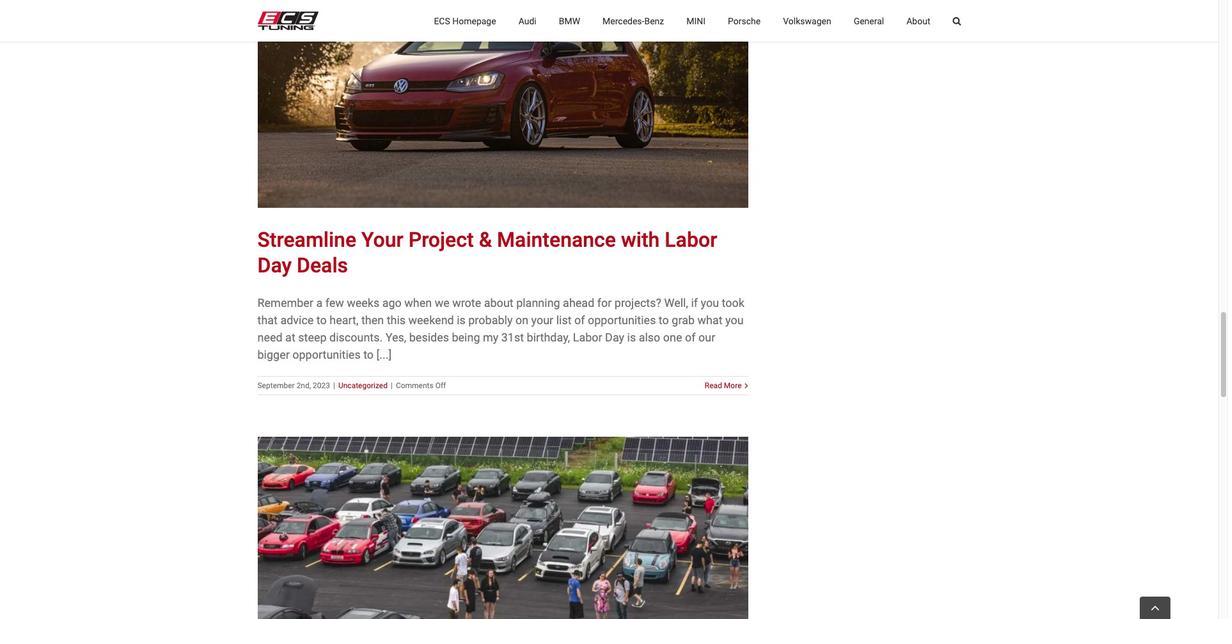 Task type: locate. For each thing, give the bounding box(es) containing it.
project
[[409, 228, 474, 252]]

|
[[333, 381, 335, 390], [391, 381, 393, 390]]

1 horizontal spatial |
[[391, 381, 393, 390]]

well,
[[664, 296, 688, 310]]

opportunities down steep
[[292, 348, 361, 362]]

you right the if on the right
[[701, 296, 719, 310]]

labor down ahead
[[573, 331, 602, 344]]

0 vertical spatial day
[[257, 253, 292, 278]]

when
[[404, 296, 432, 310]]

opportunities
[[588, 314, 656, 327], [292, 348, 361, 362]]

uncategorized link
[[338, 381, 388, 390]]

| left comments
[[391, 381, 393, 390]]

1 horizontal spatial opportunities
[[588, 314, 656, 327]]

1 vertical spatial opportunities
[[292, 348, 361, 362]]

0 horizontal spatial labor
[[573, 331, 602, 344]]

besides
[[409, 331, 449, 344]]

comments
[[396, 381, 433, 390]]

0 vertical spatial is
[[457, 314, 466, 327]]

remember a few weeks ago when we wrote about planning ahead for projects? well, if you took that advice to heart, then this weekend is probably on your list of opportunities to grab what you need at steep discounts. yes, besides being my 31st birthday, labor day is also one of our bigger opportunities to [...]
[[257, 296, 744, 362]]

labor
[[665, 228, 717, 252], [573, 331, 602, 344]]

1 horizontal spatial day
[[605, 331, 624, 344]]

of left our
[[685, 331, 696, 344]]

is up being
[[457, 314, 466, 327]]

mini
[[686, 16, 706, 26]]

read more
[[705, 381, 742, 390]]

to left '[...]'
[[363, 348, 374, 362]]

1 vertical spatial day
[[605, 331, 624, 344]]

mercedes-
[[603, 16, 644, 26]]

few
[[325, 296, 344, 310]]

of
[[574, 314, 585, 327], [685, 331, 696, 344]]

1 | from the left
[[333, 381, 335, 390]]

0 vertical spatial opportunities
[[588, 314, 656, 327]]

about
[[484, 296, 513, 310]]

labor inside the streamline your project & maintenance with labor day deals
[[665, 228, 717, 252]]

about link
[[906, 0, 930, 42]]

this
[[387, 314, 406, 327]]

read
[[705, 381, 722, 390]]

your
[[531, 314, 553, 327]]

1 vertical spatial is
[[627, 331, 636, 344]]

our
[[698, 331, 715, 344]]

if
[[691, 296, 698, 310]]

mercedes-benz
[[603, 16, 664, 26]]

0 horizontal spatial |
[[333, 381, 335, 390]]

to left grab
[[659, 314, 669, 327]]

we
[[435, 296, 449, 310]]

ecs homepage
[[434, 16, 496, 26]]

1 vertical spatial of
[[685, 331, 696, 344]]

about
[[906, 16, 930, 26]]

bmw
[[559, 16, 580, 26]]

1 horizontal spatial of
[[685, 331, 696, 344]]

0 horizontal spatial you
[[701, 296, 719, 310]]

discounts.
[[329, 331, 383, 344]]

my
[[483, 331, 498, 344]]

general link
[[854, 0, 884, 42]]

at
[[285, 331, 295, 344]]

of right list
[[574, 314, 585, 327]]

bigger
[[257, 348, 290, 362]]

streamline your project & maintenance with labor day deals
[[257, 228, 717, 278]]

you
[[701, 296, 719, 310], [725, 314, 744, 327]]

september 2nd, 2023 | uncategorized | comments off
[[257, 381, 446, 390]]

day inside the streamline your project & maintenance with labor day deals
[[257, 253, 292, 278]]

1 horizontal spatial labor
[[665, 228, 717, 252]]

grab
[[672, 314, 695, 327]]

| right '2023'
[[333, 381, 335, 390]]

labor right with
[[665, 228, 717, 252]]

remember
[[257, 296, 313, 310]]

streamline your project & maintenance with labor day deals image
[[257, 0, 748, 208]]

day
[[257, 253, 292, 278], [605, 331, 624, 344]]

ecs tuning logo image
[[257, 12, 318, 30]]

0 vertical spatial you
[[701, 296, 719, 310]]

day up the remember
[[257, 253, 292, 278]]

september
[[257, 381, 295, 390]]

porsche
[[728, 16, 761, 26]]

0 vertical spatial labor
[[665, 228, 717, 252]]

maintenance
[[497, 228, 616, 252]]

to down a
[[317, 314, 327, 327]]

31st
[[501, 331, 524, 344]]

probably
[[468, 314, 513, 327]]

with
[[621, 228, 660, 252]]

to
[[317, 314, 327, 327], [659, 314, 669, 327], [363, 348, 374, 362]]

0 horizontal spatial day
[[257, 253, 292, 278]]

opportunities down 'projects?'
[[588, 314, 656, 327]]

what's left of the summer image
[[257, 437, 748, 619]]

is left also
[[627, 331, 636, 344]]

weekend
[[408, 314, 454, 327]]

bmw link
[[559, 0, 580, 42]]

1 vertical spatial labor
[[573, 331, 602, 344]]

more
[[724, 381, 742, 390]]

day left also
[[605, 331, 624, 344]]

is
[[457, 314, 466, 327], [627, 331, 636, 344]]

being
[[452, 331, 480, 344]]

1 vertical spatial you
[[725, 314, 744, 327]]

0 horizontal spatial of
[[574, 314, 585, 327]]

you down took
[[725, 314, 744, 327]]

read more link
[[705, 380, 742, 392]]

on
[[515, 314, 528, 327]]

mini link
[[686, 0, 706, 42]]

mercedes-benz link
[[603, 0, 664, 42]]



Task type: vqa. For each thing, say whether or not it's contained in the screenshot.
the bottommost Season
no



Task type: describe. For each thing, give the bounding box(es) containing it.
weeks
[[347, 296, 379, 310]]

ecs
[[434, 16, 450, 26]]

birthday,
[[527, 331, 570, 344]]

1 horizontal spatial is
[[627, 331, 636, 344]]

yes,
[[386, 331, 406, 344]]

list
[[556, 314, 572, 327]]

porsche link
[[728, 0, 761, 42]]

uncategorized
[[338, 381, 388, 390]]

streamline your project & maintenance with labor day deals link
[[257, 228, 717, 278]]

need
[[257, 331, 282, 344]]

0 vertical spatial of
[[574, 314, 585, 327]]

your
[[361, 228, 403, 252]]

heart,
[[330, 314, 359, 327]]

2 | from the left
[[391, 381, 393, 390]]

[...]
[[376, 348, 392, 362]]

0 horizontal spatial to
[[317, 314, 327, 327]]

&
[[479, 228, 492, 252]]

volkswagen link
[[783, 0, 831, 42]]

for
[[597, 296, 612, 310]]

advice
[[280, 314, 314, 327]]

ahead
[[563, 296, 594, 310]]

audi link
[[518, 0, 536, 42]]

day inside remember a few weeks ago when we wrote about planning ahead for projects? well, if you took that advice to heart, then this weekend is probably on your list of opportunities to grab what you need at steep discounts. yes, besides being my 31st birthday, labor day is also one of our bigger opportunities to [...]
[[605, 331, 624, 344]]

streamline
[[257, 228, 356, 252]]

one
[[663, 331, 682, 344]]

0 horizontal spatial opportunities
[[292, 348, 361, 362]]

audi
[[518, 16, 536, 26]]

homepage
[[452, 16, 496, 26]]

ecs homepage link
[[434, 0, 496, 42]]

volkswagen
[[783, 16, 831, 26]]

projects?
[[615, 296, 661, 310]]

1 horizontal spatial to
[[363, 348, 374, 362]]

wrote
[[452, 296, 481, 310]]

labor inside remember a few weeks ago when we wrote about planning ahead for projects? well, if you took that advice to heart, then this weekend is probably on your list of opportunities to grab what you need at steep discounts. yes, besides being my 31st birthday, labor day is also one of our bigger opportunities to [...]
[[573, 331, 602, 344]]

benz
[[644, 16, 664, 26]]

that
[[257, 314, 278, 327]]

2nd,
[[297, 381, 311, 390]]

a
[[316, 296, 322, 310]]

planning
[[516, 296, 560, 310]]

2023
[[313, 381, 330, 390]]

then
[[361, 314, 384, 327]]

0 horizontal spatial is
[[457, 314, 466, 327]]

off
[[435, 381, 446, 390]]

steep
[[298, 331, 327, 344]]

ago
[[382, 296, 402, 310]]

1 horizontal spatial you
[[725, 314, 744, 327]]

general
[[854, 16, 884, 26]]

2 horizontal spatial to
[[659, 314, 669, 327]]

also
[[639, 331, 660, 344]]

deals
[[297, 253, 348, 278]]

what
[[697, 314, 723, 327]]

took
[[722, 296, 744, 310]]



